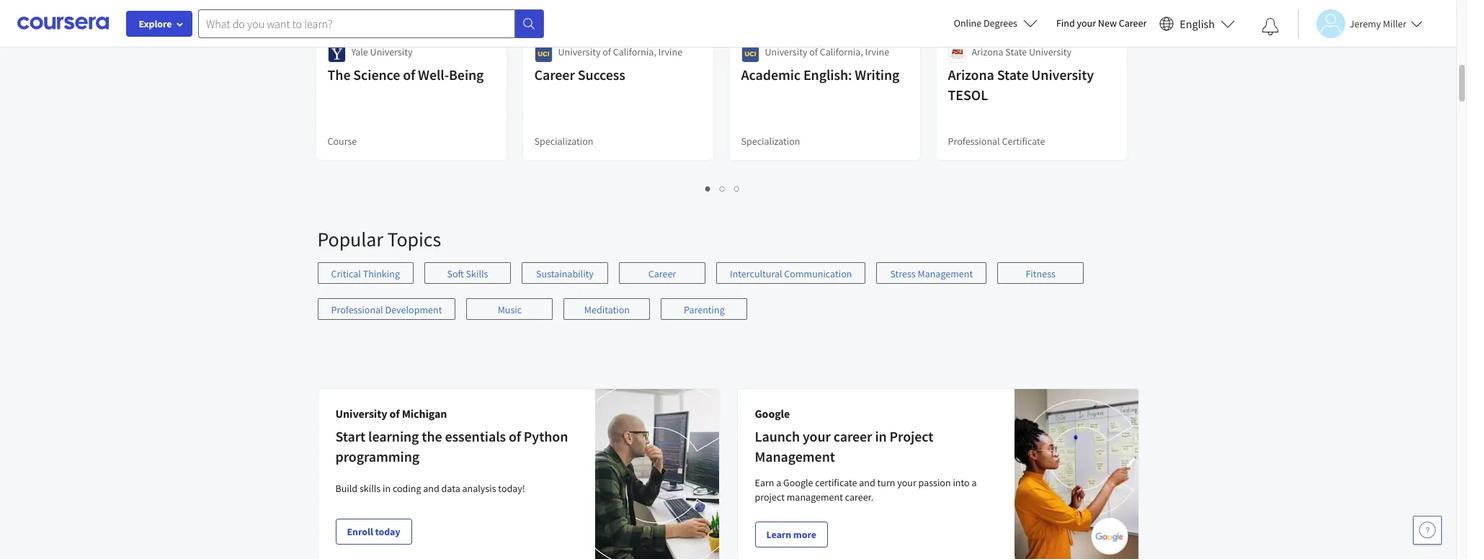Task type: locate. For each thing, give the bounding box(es) containing it.
specialization down 'career success'
[[534, 135, 594, 148]]

career for career success
[[534, 66, 575, 84]]

1 vertical spatial list
[[318, 262, 1139, 334]]

1 horizontal spatial and
[[859, 476, 876, 489]]

your inside earn a google certificate and turn your passion into a project management career.
[[898, 476, 917, 489]]

google launch your career in project management
[[755, 407, 934, 466]]

find your new career link
[[1049, 14, 1154, 32]]

your
[[1077, 17, 1096, 30], [803, 427, 831, 445], [898, 476, 917, 489]]

list
[[318, 180, 1128, 197], [318, 262, 1139, 334]]

management
[[787, 491, 843, 504]]

of up academic english: writing
[[810, 45, 818, 58]]

management right stress
[[918, 267, 973, 280]]

jeremy miller button
[[1298, 9, 1423, 38]]

thinking
[[363, 267, 400, 280]]

1 irvine from the left
[[659, 45, 683, 58]]

your right turn
[[898, 476, 917, 489]]

2 list from the top
[[318, 262, 1139, 334]]

enroll today link
[[336, 519, 412, 545]]

california, up success at left top
[[613, 45, 657, 58]]

1 vertical spatial arizona
[[948, 66, 995, 84]]

0 horizontal spatial california,
[[613, 45, 657, 58]]

career
[[1119, 17, 1147, 30], [534, 66, 575, 84], [648, 267, 676, 280]]

university of california, irvine image
[[741, 45, 759, 63]]

2 specialization from the left
[[741, 135, 800, 148]]

arizona for arizona state university tesol
[[948, 66, 995, 84]]

certificate
[[1002, 135, 1046, 148]]

career success
[[534, 66, 626, 84]]

tesol
[[948, 86, 988, 104]]

and
[[859, 476, 876, 489], [423, 482, 440, 495]]

help center image
[[1419, 522, 1437, 539]]

1 horizontal spatial management
[[918, 267, 973, 280]]

0 vertical spatial list
[[318, 180, 1128, 197]]

0 horizontal spatial your
[[803, 427, 831, 445]]

career
[[834, 427, 873, 445]]

1 horizontal spatial your
[[898, 476, 917, 489]]

0 vertical spatial career
[[1119, 17, 1147, 30]]

soft skills link
[[425, 262, 511, 284]]

1 list from the top
[[318, 180, 1128, 197]]

0 horizontal spatial professional
[[331, 303, 383, 316]]

2 horizontal spatial career
[[1119, 17, 1147, 30]]

sustainability
[[536, 267, 594, 280]]

0 vertical spatial professional
[[948, 135, 1000, 148]]

your right find
[[1077, 17, 1096, 30]]

0 horizontal spatial university of california, irvine
[[558, 45, 683, 58]]

your inside google launch your career in project management
[[803, 427, 831, 445]]

of up learning
[[390, 407, 400, 421]]

and left 'data' on the bottom left of the page
[[423, 482, 440, 495]]

2 california, from the left
[[820, 45, 863, 58]]

a right "earn" on the right of the page
[[776, 476, 782, 489]]

2 university of california, irvine from the left
[[765, 45, 890, 58]]

professional
[[948, 135, 1000, 148], [331, 303, 383, 316]]

1 horizontal spatial university of california, irvine
[[765, 45, 890, 58]]

career down university of california, irvine image
[[534, 66, 575, 84]]

1 horizontal spatial specialization
[[741, 135, 800, 148]]

new
[[1098, 17, 1117, 30]]

0 vertical spatial in
[[875, 427, 887, 445]]

1 horizontal spatial california,
[[820, 45, 863, 58]]

state down degrees
[[1006, 45, 1027, 58]]

academic
[[741, 66, 801, 84]]

in
[[875, 427, 887, 445], [383, 482, 391, 495]]

2
[[720, 182, 726, 195]]

state down arizona state university
[[997, 66, 1029, 84]]

project
[[890, 427, 934, 445]]

1 vertical spatial google
[[784, 476, 813, 489]]

professional down critical thinking
[[331, 303, 383, 316]]

career right new
[[1119, 17, 1147, 30]]

professional down tesol
[[948, 135, 1000, 148]]

university inside arizona state university tesol
[[1032, 66, 1094, 84]]

and inside earn a google certificate and turn your passion into a project management career.
[[859, 476, 876, 489]]

english
[[1180, 16, 1215, 31]]

What do you want to learn? text field
[[198, 9, 515, 38]]

arizona up tesol
[[948, 66, 995, 84]]

0 horizontal spatial irvine
[[659, 45, 683, 58]]

0 horizontal spatial management
[[755, 448, 835, 466]]

being
[[449, 66, 484, 84]]

your left career
[[803, 427, 831, 445]]

0 horizontal spatial in
[[383, 482, 391, 495]]

management
[[918, 267, 973, 280], [755, 448, 835, 466]]

professional inside "link"
[[331, 303, 383, 316]]

career up the parenting link
[[648, 267, 676, 280]]

1 horizontal spatial irvine
[[865, 45, 890, 58]]

intercultural communication link
[[716, 262, 866, 284]]

university up 'career success'
[[558, 45, 601, 58]]

online
[[954, 17, 982, 30]]

music
[[498, 303, 522, 316]]

university of california, irvine up english:
[[765, 45, 890, 58]]

university up start
[[336, 407, 387, 421]]

essentials
[[445, 427, 506, 445]]

of
[[603, 45, 611, 58], [810, 45, 818, 58], [403, 66, 415, 84], [390, 407, 400, 421], [509, 427, 521, 445]]

the science of well-being
[[328, 66, 484, 84]]

1 vertical spatial professional
[[331, 303, 383, 316]]

2 horizontal spatial your
[[1077, 17, 1096, 30]]

arizona inside arizona state university tesol
[[948, 66, 995, 84]]

passion
[[919, 476, 951, 489]]

1 horizontal spatial in
[[875, 427, 887, 445]]

1 a from the left
[[776, 476, 782, 489]]

0 horizontal spatial career
[[534, 66, 575, 84]]

enroll today
[[347, 525, 400, 538]]

explore button
[[126, 11, 192, 37]]

1 vertical spatial your
[[803, 427, 831, 445]]

1 horizontal spatial a
[[972, 476, 977, 489]]

1 vertical spatial state
[[997, 66, 1029, 84]]

build
[[336, 482, 358, 495]]

1 specialization from the left
[[534, 135, 594, 148]]

california,
[[613, 45, 657, 58], [820, 45, 863, 58]]

jeremy miller
[[1350, 17, 1407, 30]]

degrees
[[984, 17, 1018, 30]]

data
[[442, 482, 460, 495]]

0 horizontal spatial and
[[423, 482, 440, 495]]

2 vertical spatial career
[[648, 267, 676, 280]]

university up "the science of well-being"
[[370, 45, 413, 58]]

university down arizona state university
[[1032, 66, 1094, 84]]

0 vertical spatial your
[[1077, 17, 1096, 30]]

university down find
[[1029, 45, 1072, 58]]

None search field
[[198, 9, 544, 38]]

arizona down online degrees
[[972, 45, 1004, 58]]

stress management
[[890, 267, 973, 280]]

management down the launch
[[755, 448, 835, 466]]

california, up english:
[[820, 45, 863, 58]]

1 horizontal spatial professional
[[948, 135, 1000, 148]]

google up the launch
[[755, 407, 790, 421]]

career for career
[[648, 267, 676, 280]]

0 vertical spatial state
[[1006, 45, 1027, 58]]

google up management
[[784, 476, 813, 489]]

0 horizontal spatial specialization
[[534, 135, 594, 148]]

0 vertical spatial management
[[918, 267, 973, 280]]

2 vertical spatial your
[[898, 476, 917, 489]]

0 vertical spatial google
[[755, 407, 790, 421]]

critical thinking link
[[318, 262, 414, 284]]

arizona for arizona state university
[[972, 45, 1004, 58]]

in right career
[[875, 427, 887, 445]]

1 vertical spatial career
[[534, 66, 575, 84]]

and up career.
[[859, 476, 876, 489]]

state
[[1006, 45, 1027, 58], [997, 66, 1029, 84]]

build skills in coding and data analysis today!
[[336, 482, 525, 495]]

of left python on the left of page
[[509, 427, 521, 445]]

enroll
[[347, 525, 373, 538]]

1 california, from the left
[[613, 45, 657, 58]]

arizona
[[972, 45, 1004, 58], [948, 66, 995, 84]]

university
[[370, 45, 413, 58], [558, 45, 601, 58], [765, 45, 808, 58], [1029, 45, 1072, 58], [1032, 66, 1094, 84], [336, 407, 387, 421]]

1 horizontal spatial career
[[648, 267, 676, 280]]

1 university of california, irvine from the left
[[558, 45, 683, 58]]

career inside "link"
[[648, 267, 676, 280]]

0 vertical spatial arizona
[[972, 45, 1004, 58]]

state inside arizona state university tesol
[[997, 66, 1029, 84]]

meditation link
[[564, 298, 650, 320]]

career.
[[845, 491, 874, 504]]

university of california, irvine for english:
[[765, 45, 890, 58]]

jeremy
[[1350, 17, 1381, 30]]

0 horizontal spatial a
[[776, 476, 782, 489]]

michigan
[[402, 407, 447, 421]]

in right skills
[[383, 482, 391, 495]]

2 irvine from the left
[[865, 45, 890, 58]]

topics
[[387, 226, 441, 252]]

specialization up "3" button
[[741, 135, 800, 148]]

python
[[524, 427, 568, 445]]

a right into
[[972, 476, 977, 489]]

specialization
[[534, 135, 594, 148], [741, 135, 800, 148]]

1 button
[[701, 180, 716, 197]]

university of california, irvine image
[[534, 45, 552, 63]]

of up success at left top
[[603, 45, 611, 58]]

1 vertical spatial management
[[755, 448, 835, 466]]

success
[[578, 66, 626, 84]]

university of california, irvine up success at left top
[[558, 45, 683, 58]]



Task type: describe. For each thing, give the bounding box(es) containing it.
parenting link
[[661, 298, 748, 320]]

turn
[[878, 476, 896, 489]]

the
[[422, 427, 442, 445]]

skills
[[466, 267, 488, 280]]

list containing critical thinking
[[318, 262, 1139, 334]]

google inside earn a google certificate and turn your passion into a project management career.
[[784, 476, 813, 489]]

professional for professional development
[[331, 303, 383, 316]]

certificate
[[815, 476, 857, 489]]

fitness
[[1026, 267, 1056, 280]]

learning
[[368, 427, 419, 445]]

specialization for career
[[534, 135, 594, 148]]

start
[[336, 427, 366, 445]]

1 vertical spatial in
[[383, 482, 391, 495]]

arizona state university
[[972, 45, 1072, 58]]

coursera image
[[17, 12, 109, 35]]

critical
[[331, 267, 361, 280]]

launch
[[755, 427, 800, 445]]

the
[[328, 66, 351, 84]]

communication
[[784, 267, 852, 280]]

course
[[328, 135, 357, 148]]

stress management link
[[877, 262, 987, 284]]

professional for professional certificate
[[948, 135, 1000, 148]]

music link
[[467, 298, 553, 320]]

state for state
[[1006, 45, 1027, 58]]

popular topics
[[318, 226, 441, 252]]

coding
[[393, 482, 421, 495]]

today
[[375, 525, 400, 538]]

list containing 1
[[318, 180, 1128, 197]]

state for certificate
[[997, 66, 1029, 84]]

specialization for academic
[[741, 135, 800, 148]]

and for management
[[859, 476, 876, 489]]

start learning the essentials of python programming link
[[336, 427, 568, 466]]

irvine for career success
[[659, 45, 683, 58]]

launch your career in project management link
[[755, 427, 934, 466]]

writing
[[855, 66, 900, 84]]

academic english: writing
[[741, 66, 900, 84]]

find your new career
[[1057, 17, 1147, 30]]

career link
[[619, 262, 706, 284]]

online degrees
[[954, 17, 1018, 30]]

earn a google certificate and turn your passion into a project management career.
[[755, 476, 977, 504]]

soft skills
[[447, 267, 488, 280]]

next slide image
[[1146, 4, 1181, 39]]

development
[[385, 303, 442, 316]]

popular
[[318, 226, 383, 252]]

today!
[[498, 482, 525, 495]]

university of california, irvine for success
[[558, 45, 683, 58]]

arizona state university tesol
[[948, 66, 1094, 104]]

1
[[706, 182, 711, 195]]

2 a from the left
[[972, 476, 977, 489]]

professional development
[[331, 303, 442, 316]]

irvine for academic english: writing
[[865, 45, 890, 58]]

miller
[[1383, 17, 1407, 30]]

meditation
[[584, 303, 630, 316]]

well-
[[418, 66, 449, 84]]

find
[[1057, 17, 1075, 30]]

english button
[[1154, 0, 1241, 47]]

professional certificate
[[948, 135, 1046, 148]]

arizona state university image
[[948, 45, 966, 63]]

critical thinking
[[331, 267, 400, 280]]

professional development link
[[318, 298, 456, 320]]

university inside university of michigan start learning the essentials of python programming
[[336, 407, 387, 421]]

2 button
[[716, 180, 730, 197]]

project
[[755, 491, 785, 504]]

intercultural
[[730, 267, 782, 280]]

sustainability link
[[522, 262, 608, 284]]

management inside google launch your career in project management
[[755, 448, 835, 466]]

of left well-
[[403, 66, 415, 84]]

in inside google launch your career in project management
[[875, 427, 887, 445]]

3 button
[[730, 180, 745, 197]]

parenting
[[684, 303, 725, 316]]

university up academic
[[765, 45, 808, 58]]

earn
[[755, 476, 774, 489]]

programming
[[336, 448, 420, 466]]

yale university
[[351, 45, 413, 58]]

california, for english:
[[820, 45, 863, 58]]

yale university image
[[328, 45, 346, 63]]

explore
[[139, 17, 172, 30]]

science
[[353, 66, 400, 84]]

intercultural communication
[[730, 267, 852, 280]]

online degrees button
[[943, 7, 1049, 39]]

skills
[[360, 482, 381, 495]]

3
[[734, 182, 740, 195]]

learn
[[767, 528, 792, 541]]

into
[[953, 476, 970, 489]]

more
[[793, 528, 817, 541]]

yale
[[351, 45, 368, 58]]

and for essentials
[[423, 482, 440, 495]]

university of michigan start learning the essentials of python programming
[[336, 407, 568, 466]]

google inside google launch your career in project management
[[755, 407, 790, 421]]

california, for success
[[613, 45, 657, 58]]

show notifications image
[[1262, 18, 1279, 35]]

learn more
[[767, 528, 817, 541]]

analysis
[[462, 482, 496, 495]]



Task type: vqa. For each thing, say whether or not it's contained in the screenshot.


